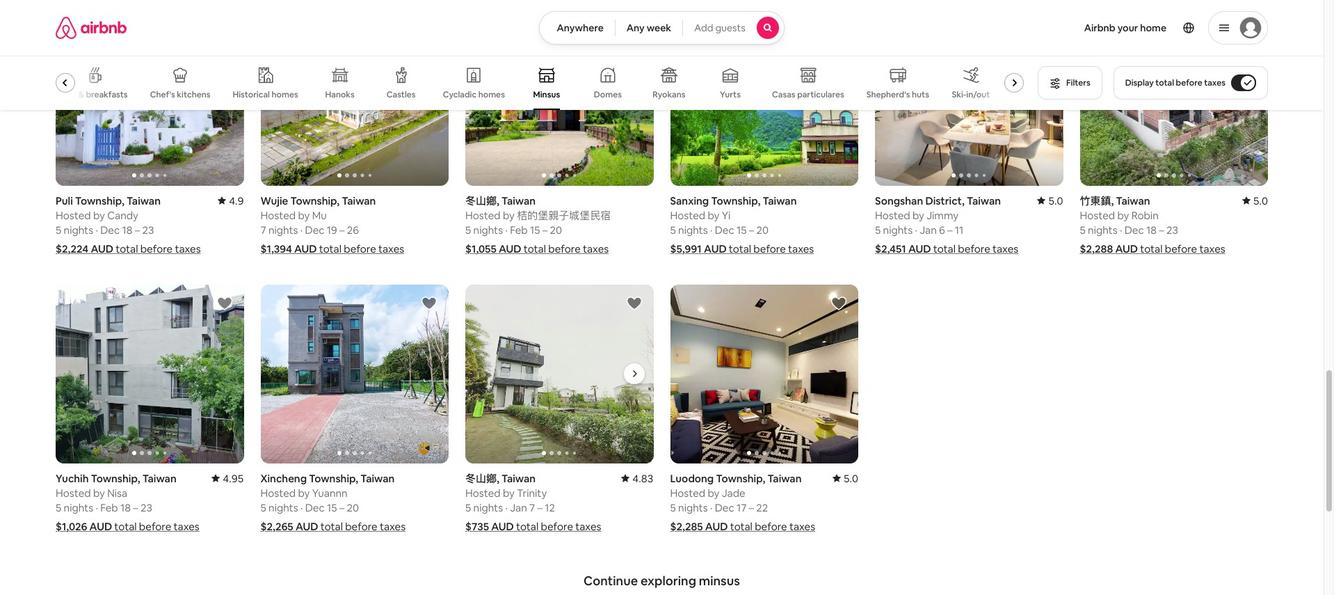 Task type: vqa. For each thing, say whether or not it's contained in the screenshot.
Wujie Township, Taiwan Hosted by Mu 7 nights · Dec 19 – 26 $1,394 AUD total before taxes's –
yes



Task type: locate. For each thing, give the bounding box(es) containing it.
casas particulares
[[772, 89, 845, 100]]

dec down the yuannn
[[305, 501, 325, 514]]

· up $1,394 aud at the left
[[301, 223, 303, 237]]

– inside the 'puli township, taiwan hosted by candy 5 nights · dec 18 – 23 $2,224 aud total before taxes'
[[135, 223, 140, 237]]

2 horizontal spatial 5.0
[[1254, 194, 1269, 207]]

· up the $5,991 aud
[[711, 223, 713, 237]]

by left robin
[[1118, 209, 1130, 222]]

add to wishlist: xincheng township, taiwan image
[[421, 295, 438, 312]]

20
[[550, 223, 562, 237], [757, 223, 769, 237], [347, 501, 359, 514]]

by inside 冬山鄉, taiwan hosted by 桔的堡親子城堡民宿 5 nights · feb 15 – 20 $1,055 aud total before taxes
[[503, 209, 515, 222]]

· up "$735 aud" on the left of page
[[506, 501, 508, 514]]

nights up the $5,991 aud
[[679, 223, 708, 237]]

5.0
[[1049, 194, 1064, 207], [1254, 194, 1269, 207], [844, 472, 859, 485]]

total inside the 'puli township, taiwan hosted by candy 5 nights · dec 18 – 23 $2,224 aud total before taxes'
[[116, 242, 138, 255]]

historical
[[233, 89, 270, 100]]

taiwan inside 冬山鄉, taiwan hosted by 桔的堡親子城堡民宿 5 nights · feb 15 – 20 $1,055 aud total before taxes
[[502, 194, 536, 207]]

dec for xincheng township, taiwan hosted by yuannn 5 nights · dec 15 – 20 $2,265 aud total before taxes
[[305, 501, 325, 514]]

2 horizontal spatial 20
[[757, 223, 769, 237]]

5 inside 冬山鄉, taiwan hosted by 桔的堡親子城堡民宿 5 nights · feb 15 – 20 $1,055 aud total before taxes
[[466, 223, 471, 237]]

group for hosted by yuannn
[[261, 285, 449, 463]]

total down trinity
[[516, 520, 539, 533]]

0 horizontal spatial jan
[[510, 501, 527, 514]]

23 inside yuchih township, taiwan hosted by nisa 5 nights · feb 18 – 23 $1,026 aud total before taxes
[[141, 501, 152, 514]]

nights for yuchih township, taiwan hosted by nisa 5 nights · feb 18 – 23 $1,026 aud total before taxes
[[64, 501, 93, 514]]

xincheng
[[261, 472, 307, 485]]

homes
[[272, 89, 298, 100], [479, 89, 505, 100]]

hanoks
[[325, 89, 355, 100]]

taiwan
[[127, 194, 161, 207], [342, 194, 376, 207], [502, 194, 536, 207], [763, 194, 797, 207], [967, 194, 1002, 207], [1117, 194, 1151, 207], [142, 472, 177, 485], [361, 472, 395, 485], [502, 472, 536, 485], [768, 472, 802, 485]]

5 up $2,285 aud
[[671, 501, 676, 514]]

1 horizontal spatial 7
[[530, 501, 535, 514]]

taiwan inside "sanxing township, taiwan hosted by yi 5 nights · dec 15 – 20 $5,991 aud total before taxes"
[[763, 194, 797, 207]]

by left yi
[[708, 209, 720, 222]]

5 inside yuchih township, taiwan hosted by nisa 5 nights · feb 18 – 23 $1,026 aud total before taxes
[[56, 501, 61, 514]]

17
[[737, 501, 747, 514]]

20 for xincheng township, taiwan hosted by yuannn 5 nights · dec 15 – 20 $2,265 aud total before taxes
[[347, 501, 359, 514]]

total inside 冬山鄉, taiwan hosted by trinity 5 nights · jan 7 – 12 $735 aud total before taxes
[[516, 520, 539, 533]]

guests
[[716, 22, 746, 34]]

hosted down puli
[[56, 209, 91, 222]]

15
[[530, 223, 540, 237], [737, 223, 747, 237], [327, 501, 337, 514]]

15 inside xincheng township, taiwan hosted by yuannn 5 nights · dec 15 – 20 $2,265 aud total before taxes
[[327, 501, 337, 514]]

hosted down luodong
[[671, 486, 706, 500]]

kitchens
[[177, 89, 211, 100]]

nights inside yuchih township, taiwan hosted by nisa 5 nights · feb 18 – 23 $1,026 aud total before taxes
[[64, 501, 93, 514]]

dec inside "sanxing township, taiwan hosted by yi 5 nights · dec 15 – 20 $5,991 aud total before taxes"
[[715, 223, 735, 237]]

$2,265 aud
[[261, 520, 318, 533]]

nights up "$735 aud" on the left of page
[[474, 501, 503, 514]]

hosted inside the 'puli township, taiwan hosted by candy 5 nights · dec 18 – 23 $2,224 aud total before taxes'
[[56, 209, 91, 222]]

township, up candy
[[75, 194, 124, 207]]

4.9 out of 5 average rating image
[[218, 194, 244, 207]]

None search field
[[540, 11, 785, 45]]

0 horizontal spatial feb
[[100, 501, 118, 514]]

7 down trinity
[[530, 501, 535, 514]]

1 horizontal spatial 5.0
[[1049, 194, 1064, 207]]

nights for luodong township, taiwan hosted by jade 5 nights · dec 17 – 22 $2,285 aud total before taxes
[[679, 501, 708, 514]]

breakfasts
[[86, 89, 128, 100]]

1 冬山鄉, from the top
[[466, 194, 500, 207]]

hosted inside wujie township, taiwan hosted by mu 7 nights · dec 19 – 26 $1,394 aud total before taxes
[[261, 209, 296, 222]]

竹東鎮, taiwan hosted by robin 5 nights · dec 18 – 23 $2,288 aud total before taxes
[[1081, 194, 1226, 255]]

1 horizontal spatial 5.0 out of 5 average rating image
[[1038, 194, 1064, 207]]

in/out
[[967, 89, 991, 100]]

2 horizontal spatial 5.0 out of 5 average rating image
[[1243, 194, 1269, 207]]

ski-
[[952, 89, 967, 100]]

7
[[261, 223, 266, 237], [530, 501, 535, 514]]

taiwan inside the 'puli township, taiwan hosted by candy 5 nights · dec 18 – 23 $2,224 aud total before taxes'
[[127, 194, 161, 207]]

18 for 4.95
[[120, 501, 131, 514]]

nights inside the 'puli township, taiwan hosted by candy 5 nights · dec 18 – 23 $2,224 aud total before taxes'
[[64, 223, 93, 237]]

group
[[56, 7, 244, 186], [261, 7, 449, 186], [466, 7, 654, 186], [671, 7, 859, 186], [876, 7, 1064, 186], [1081, 7, 1269, 186], [56, 56, 1030, 110], [56, 285, 244, 463], [261, 285, 449, 463], [466, 285, 654, 463], [671, 285, 859, 463]]

chef's
[[150, 89, 175, 100]]

add to wishlist: 冬山鄉, taiwan image
[[626, 17, 643, 34], [626, 295, 643, 312]]

nights
[[64, 223, 93, 237], [269, 223, 298, 237], [474, 223, 503, 237], [679, 223, 708, 237], [884, 223, 913, 237], [1089, 223, 1118, 237], [64, 501, 93, 514], [269, 501, 298, 514], [474, 501, 503, 514], [679, 501, 708, 514]]

by inside yuchih township, taiwan hosted by nisa 5 nights · feb 18 – 23 $1,026 aud total before taxes
[[93, 486, 105, 500]]

· for songshan district, taiwan hosted by jimmy 5 nights · jan 6 – 11 $2,451 aud total before taxes
[[916, 223, 918, 237]]

· up $2,288 aud
[[1120, 223, 1123, 237]]

add to wishlist: 竹東鎮, taiwan image
[[1241, 17, 1258, 34]]

1 vertical spatial 7
[[530, 501, 535, 514]]

nights inside xincheng township, taiwan hosted by yuannn 5 nights · dec 15 – 20 $2,265 aud total before taxes
[[269, 501, 298, 514]]

– inside songshan district, taiwan hosted by jimmy 5 nights · jan 6 – 11 $2,451 aud total before taxes
[[948, 223, 953, 237]]

hosted for puli township, taiwan hosted by candy 5 nights · dec 18 – 23 $2,224 aud total before taxes
[[56, 209, 91, 222]]

before inside xincheng township, taiwan hosted by yuannn 5 nights · dec 15 – 20 $2,265 aud total before taxes
[[345, 520, 378, 533]]

group for hosted by jade
[[671, 285, 859, 463]]

hosted for wujie township, taiwan hosted by mu 7 nights · dec 19 – 26 $1,394 aud total before taxes
[[261, 209, 296, 222]]

5.0 out of 5 average rating image for songshan district, taiwan hosted by jimmy 5 nights · jan 6 – 11 $2,451 aud total before taxes
[[1038, 194, 1064, 207]]

0 horizontal spatial 7
[[261, 223, 266, 237]]

7 down the wujie
[[261, 223, 266, 237]]

dec inside xincheng township, taiwan hosted by yuannn 5 nights · dec 15 – 20 $2,265 aud total before taxes
[[305, 501, 325, 514]]

by left the nisa
[[93, 486, 105, 500]]

冬山鄉,
[[466, 194, 500, 207], [466, 472, 500, 485]]

· inside the 'puli township, taiwan hosted by candy 5 nights · dec 18 – 23 $2,224 aud total before taxes'
[[96, 223, 98, 237]]

before inside the 'puli township, taiwan hosted by candy 5 nights · dec 18 – 23 $2,224 aud total before taxes'
[[140, 242, 173, 255]]

1 horizontal spatial jan
[[920, 223, 937, 237]]

4.83 out of 5 average rating image
[[622, 472, 654, 485]]

township, for jade
[[717, 472, 766, 485]]

5.0 for luodong township, taiwan hosted by jade 5 nights · dec 17 – 22 $2,285 aud total before taxes
[[844, 472, 859, 485]]

冬山鄉, up $1,055 aud
[[466, 194, 500, 207]]

$1,394 aud
[[261, 242, 317, 255]]

homes right "historical"
[[272, 89, 298, 100]]

jan left 6
[[920, 223, 937, 237]]

竹東鎮,
[[1081, 194, 1115, 207]]

hosted for yuchih township, taiwan hosted by nisa 5 nights · feb 18 – 23 $1,026 aud total before taxes
[[56, 486, 91, 500]]

· for wujie township, taiwan hosted by mu 7 nights · dec 19 – 26 $1,394 aud total before taxes
[[301, 223, 303, 237]]

· inside luodong township, taiwan hosted by jade 5 nights · dec 17 – 22 $2,285 aud total before taxes
[[711, 501, 713, 514]]

filters button
[[1039, 66, 1103, 100]]

· up $2,224 aud
[[96, 223, 98, 237]]

18 down the nisa
[[120, 501, 131, 514]]

by for xincheng township, taiwan hosted by yuannn 5 nights · dec 15 – 20 $2,265 aud total before taxes
[[298, 486, 310, 500]]

hosted inside "sanxing township, taiwan hosted by yi 5 nights · dec 15 – 20 $5,991 aud total before taxes"
[[671, 209, 706, 222]]

nights inside luodong township, taiwan hosted by jade 5 nights · dec 17 – 22 $2,285 aud total before taxes
[[679, 501, 708, 514]]

5.0 out of 5 average rating image
[[1038, 194, 1064, 207], [1243, 194, 1269, 207], [833, 472, 859, 485]]

by for puli township, taiwan hosted by candy 5 nights · dec 18 – 23 $2,224 aud total before taxes
[[93, 209, 105, 222]]

5 up $2,451 aud
[[876, 223, 881, 237]]

by left mu
[[298, 209, 310, 222]]

0 horizontal spatial 15
[[327, 501, 337, 514]]

township, inside xincheng township, taiwan hosted by yuannn 5 nights · dec 15 – 20 $2,265 aud total before taxes
[[309, 472, 358, 485]]

add to wishlist: yuchih township, taiwan image
[[216, 295, 233, 312]]

5 up '$1,026 aud'
[[56, 501, 61, 514]]

township, up mu
[[291, 194, 340, 207]]

0 horizontal spatial 5.0
[[844, 472, 859, 485]]

1 horizontal spatial 15
[[530, 223, 540, 237]]

dec down robin
[[1125, 223, 1145, 237]]

1 horizontal spatial homes
[[479, 89, 505, 100]]

by left candy
[[93, 209, 105, 222]]

1 vertical spatial 冬山鄉,
[[466, 472, 500, 485]]

dec
[[100, 223, 120, 237], [305, 223, 325, 237], [715, 223, 735, 237], [1125, 223, 1145, 237], [305, 501, 325, 514], [715, 501, 735, 514]]

shepherd's
[[867, 89, 911, 100]]

· inside "sanxing township, taiwan hosted by yi 5 nights · dec 15 – 20 $5,991 aud total before taxes"
[[711, 223, 713, 237]]

exploring
[[641, 573, 697, 589]]

4.9
[[229, 194, 244, 207]]

nights up $2,288 aud
[[1089, 223, 1118, 237]]

5.0 for 竹東鎮, taiwan hosted by robin 5 nights · dec 18 – 23 $2,288 aud total before taxes
[[1254, 194, 1269, 207]]

hosted inside yuchih township, taiwan hosted by nisa 5 nights · feb 18 – 23 $1,026 aud total before taxes
[[56, 486, 91, 500]]

5 up $1,055 aud
[[466, 223, 471, 237]]

group for hosted by candy
[[56, 7, 244, 186]]

6
[[940, 223, 946, 237]]

1 horizontal spatial feb
[[510, 223, 528, 237]]

dec inside the 'puli township, taiwan hosted by candy 5 nights · dec 18 – 23 $2,224 aud total before taxes'
[[100, 223, 120, 237]]

dec for wujie township, taiwan hosted by mu 7 nights · dec 19 – 26 $1,394 aud total before taxes
[[305, 223, 325, 237]]

hosted down "sanxing"
[[671, 209, 706, 222]]

by inside luodong township, taiwan hosted by jade 5 nights · dec 17 – 22 $2,285 aud total before taxes
[[708, 486, 720, 500]]

nights inside wujie township, taiwan hosted by mu 7 nights · dec 19 – 26 $1,394 aud total before taxes
[[269, 223, 298, 237]]

display total before taxes
[[1126, 77, 1226, 88]]

18 inside the 'puli township, taiwan hosted by candy 5 nights · dec 18 – 23 $2,224 aud total before taxes'
[[122, 223, 133, 237]]

– for wujie township, taiwan hosted by mu 7 nights · dec 19 – 26 $1,394 aud total before taxes
[[340, 223, 345, 237]]

total right display
[[1156, 77, 1175, 88]]

township, for yuannn
[[309, 472, 358, 485]]

1 vertical spatial add to wishlist: 冬山鄉, taiwan image
[[626, 295, 643, 312]]

· for luodong township, taiwan hosted by jade 5 nights · dec 17 – 22 $2,285 aud total before taxes
[[711, 501, 713, 514]]

township, up yi
[[712, 194, 761, 207]]

23
[[142, 223, 154, 237], [1167, 223, 1179, 237], [141, 501, 152, 514]]

nights up '$1,026 aud'
[[64, 501, 93, 514]]

by left jade
[[708, 486, 720, 500]]

0 vertical spatial 冬山鄉,
[[466, 194, 500, 207]]

nights for puli township, taiwan hosted by candy 5 nights · dec 18 – 23 $2,224 aud total before taxes
[[64, 223, 93, 237]]

before inside luodong township, taiwan hosted by jade 5 nights · dec 17 – 22 $2,285 aud total before taxes
[[755, 520, 788, 533]]

2 冬山鄉, from the top
[[466, 472, 500, 485]]

5 inside the 'puli township, taiwan hosted by candy 5 nights · dec 18 – 23 $2,224 aud total before taxes'
[[56, 223, 61, 237]]

taxes inside wujie township, taiwan hosted by mu 7 nights · dec 19 – 26 $1,394 aud total before taxes
[[379, 242, 405, 255]]

5 up "$735 aud" on the left of page
[[466, 501, 471, 514]]

total down 6
[[934, 242, 956, 255]]

nights up $2,265 aud in the bottom of the page
[[269, 501, 298, 514]]

dec down mu
[[305, 223, 325, 237]]

· up $1,055 aud
[[506, 223, 508, 237]]

dec left 17
[[715, 501, 735, 514]]

·
[[96, 223, 98, 237], [301, 223, 303, 237], [506, 223, 508, 237], [711, 223, 713, 237], [916, 223, 918, 237], [1120, 223, 1123, 237], [96, 501, 98, 514], [301, 501, 303, 514], [506, 501, 508, 514], [711, 501, 713, 514]]

hosted inside songshan district, taiwan hosted by jimmy 5 nights · jan 6 – 11 $2,451 aud total before taxes
[[876, 209, 911, 222]]

total right $1,055 aud
[[524, 242, 546, 255]]

5 for xincheng township, taiwan hosted by yuannn 5 nights · dec 15 – 20 $2,265 aud total before taxes
[[261, 501, 266, 514]]

15 inside "sanxing township, taiwan hosted by yi 5 nights · dec 15 – 20 $5,991 aud total before taxes"
[[737, 223, 747, 237]]

nights up $1,394 aud at the left
[[269, 223, 298, 237]]

robin
[[1132, 209, 1159, 222]]

$735 aud
[[466, 520, 514, 533]]

hosted
[[56, 209, 91, 222], [261, 209, 296, 222], [466, 209, 501, 222], [671, 209, 706, 222], [876, 209, 911, 222], [1081, 209, 1116, 222], [56, 486, 91, 500], [261, 486, 296, 500], [466, 486, 501, 500], [671, 486, 706, 500]]

0 horizontal spatial 20
[[347, 501, 359, 514]]

hosted for xincheng township, taiwan hosted by yuannn 5 nights · dec 15 – 20 $2,265 aud total before taxes
[[261, 486, 296, 500]]

yuannn
[[312, 486, 348, 500]]

taiwan for wujie township, taiwan hosted by mu 7 nights · dec 19 – 26 $1,394 aud total before taxes
[[342, 194, 376, 207]]

dec inside wujie township, taiwan hosted by mu 7 nights · dec 19 – 26 $1,394 aud total before taxes
[[305, 223, 325, 237]]

by for yuchih township, taiwan hosted by nisa 5 nights · feb 18 – 23 $1,026 aud total before taxes
[[93, 486, 105, 500]]

any
[[627, 22, 645, 34]]

hosted for sanxing township, taiwan hosted by yi 5 nights · dec 15 – 20 $5,991 aud total before taxes
[[671, 209, 706, 222]]

total down yi
[[729, 242, 752, 255]]

– inside wujie township, taiwan hosted by mu 7 nights · dec 19 – 26 $1,394 aud total before taxes
[[340, 223, 345, 237]]

hosted down '竹東鎮,'
[[1081, 209, 1116, 222]]

5 for songshan district, taiwan hosted by jimmy 5 nights · jan 6 – 11 $2,451 aud total before taxes
[[876, 223, 881, 237]]

by left trinity
[[503, 486, 515, 500]]

taxes inside "sanxing township, taiwan hosted by yi 5 nights · dec 15 – 20 $5,991 aud total before taxes"
[[789, 242, 815, 255]]

group for hosted by yi
[[671, 7, 859, 186]]

· up $2,265 aud in the bottom of the page
[[301, 501, 303, 514]]

23 inside 竹東鎮, taiwan hosted by robin 5 nights · dec 18 – 23 $2,288 aud total before taxes
[[1167, 223, 1179, 237]]

· up '$1,026 aud'
[[96, 501, 98, 514]]

yuchih
[[56, 472, 89, 485]]

1 horizontal spatial 20
[[550, 223, 562, 237]]

nights up $2,224 aud
[[64, 223, 93, 237]]

冬山鄉, up "$735 aud" on the left of page
[[466, 472, 500, 485]]

hosted inside xincheng township, taiwan hosted by yuannn 5 nights · dec 15 – 20 $2,265 aud total before taxes
[[261, 486, 296, 500]]

hosted up "$735 aud" on the left of page
[[466, 486, 501, 500]]

· up $2,451 aud
[[916, 223, 918, 237]]

profile element
[[802, 0, 1269, 56]]

· inside wujie township, taiwan hosted by mu 7 nights · dec 19 – 26 $1,394 aud total before taxes
[[301, 223, 303, 237]]

nights inside "sanxing township, taiwan hosted by yi 5 nights · dec 15 – 20 $5,991 aud total before taxes"
[[679, 223, 708, 237]]

before inside wujie township, taiwan hosted by mu 7 nights · dec 19 – 26 $1,394 aud total before taxes
[[344, 242, 376, 255]]

by down xincheng
[[298, 486, 310, 500]]

total down 17
[[731, 520, 753, 533]]

$2,285 aud
[[671, 520, 728, 533]]

taiwan inside luodong township, taiwan hosted by jade 5 nights · dec 17 – 22 $2,285 aud total before taxes
[[768, 472, 802, 485]]

nights up $2,451 aud
[[884, 223, 913, 237]]

shepherd's huts
[[867, 89, 930, 100]]

township, up jade
[[717, 472, 766, 485]]

1 add to wishlist: 冬山鄉, taiwan image from the top
[[626, 17, 643, 34]]

homes right the cycladic in the top left of the page
[[479, 89, 505, 100]]

桔的堡親子城堡民宿
[[517, 209, 611, 222]]

冬山鄉, for 冬山鄉, taiwan hosted by 桔的堡親子城堡民宿 5 nights · feb 15 – 20 $1,055 aud total before taxes
[[466, 194, 500, 207]]

0 vertical spatial 7
[[261, 223, 266, 237]]

· up $2,285 aud
[[711, 501, 713, 514]]

total down 19
[[319, 242, 342, 255]]

yuchih township, taiwan hosted by nisa 5 nights · feb 18 – 23 $1,026 aud total before taxes
[[56, 472, 200, 533]]

huts
[[912, 89, 930, 100]]

dec for luodong township, taiwan hosted by jade 5 nights · dec 17 – 22 $2,285 aud total before taxes
[[715, 501, 735, 514]]

5.0 out of 5 average rating image for luodong township, taiwan hosted by jade 5 nights · dec 17 – 22 $2,285 aud total before taxes
[[833, 472, 859, 485]]

– for puli township, taiwan hosted by candy 5 nights · dec 18 – 23 $2,224 aud total before taxes
[[135, 223, 140, 237]]

20 for sanxing township, taiwan hosted by yi 5 nights · dec 15 – 20 $5,991 aud total before taxes
[[757, 223, 769, 237]]

by inside xincheng township, taiwan hosted by yuannn 5 nights · dec 15 – 20 $2,265 aud total before taxes
[[298, 486, 310, 500]]

taiwan for yuchih township, taiwan hosted by nisa 5 nights · feb 18 – 23 $1,026 aud total before taxes
[[142, 472, 177, 485]]

jan
[[920, 223, 937, 237], [510, 501, 527, 514]]

0 vertical spatial feb
[[510, 223, 528, 237]]

bed & breakfasts
[[61, 89, 128, 100]]

18 down candy
[[122, 223, 133, 237]]

feb inside yuchih township, taiwan hosted by nisa 5 nights · feb 18 – 23 $1,026 aud total before taxes
[[100, 501, 118, 514]]

taiwan for xincheng township, taiwan hosted by yuannn 5 nights · dec 15 – 20 $2,265 aud total before taxes
[[361, 472, 395, 485]]

– inside luodong township, taiwan hosted by jade 5 nights · dec 17 – 22 $2,285 aud total before taxes
[[749, 501, 755, 514]]

feb down the nisa
[[100, 501, 118, 514]]

hosted down the wujie
[[261, 209, 296, 222]]

18 down robin
[[1147, 223, 1157, 237]]

before inside yuchih township, taiwan hosted by nisa 5 nights · feb 18 – 23 $1,026 aud total before taxes
[[139, 520, 171, 533]]

· for xincheng township, taiwan hosted by yuannn 5 nights · dec 15 – 20 $2,265 aud total before taxes
[[301, 501, 303, 514]]

taiwan inside yuchih township, taiwan hosted by nisa 5 nights · feb 18 – 23 $1,026 aud total before taxes
[[142, 472, 177, 485]]

by inside 冬山鄉, taiwan hosted by trinity 5 nights · jan 7 – 12 $735 aud total before taxes
[[503, 486, 515, 500]]

5 inside "sanxing township, taiwan hosted by yi 5 nights · dec 15 – 20 $5,991 aud total before taxes"
[[671, 223, 676, 237]]

taiwan inside wujie township, taiwan hosted by mu 7 nights · dec 19 – 26 $1,394 aud total before taxes
[[342, 194, 376, 207]]

18 inside 竹東鎮, taiwan hosted by robin 5 nights · dec 18 – 23 $2,288 aud total before taxes
[[1147, 223, 1157, 237]]

township, inside the 'puli township, taiwan hosted by candy 5 nights · dec 18 – 23 $2,224 aud total before taxes'
[[75, 194, 124, 207]]

by inside the 'puli township, taiwan hosted by candy 5 nights · dec 18 – 23 $2,224 aud total before taxes'
[[93, 209, 105, 222]]

20 inside "sanxing township, taiwan hosted by yi 5 nights · dec 15 – 20 $5,991 aud total before taxes"
[[757, 223, 769, 237]]

by left 'jimmy'
[[913, 209, 925, 222]]

0 vertical spatial add to wishlist: 冬山鄉, taiwan image
[[626, 17, 643, 34]]

jan down trinity
[[510, 501, 527, 514]]

$2,451 aud
[[876, 242, 932, 255]]

township, for nisa
[[91, 472, 140, 485]]

0 horizontal spatial homes
[[272, 89, 298, 100]]

before inside 冬山鄉, taiwan hosted by trinity 5 nights · jan 7 – 12 $735 aud total before taxes
[[541, 520, 573, 533]]

by inside "sanxing township, taiwan hosted by yi 5 nights · dec 15 – 20 $5,991 aud total before taxes"
[[708, 209, 720, 222]]

冬山鄉, inside 冬山鄉, taiwan hosted by trinity 5 nights · jan 7 – 12 $735 aud total before taxes
[[466, 472, 500, 485]]

dec down candy
[[100, 223, 120, 237]]

· inside yuchih township, taiwan hosted by nisa 5 nights · feb 18 – 23 $1,026 aud total before taxes
[[96, 501, 98, 514]]

taiwan for songshan district, taiwan hosted by jimmy 5 nights · jan 6 – 11 $2,451 aud total before taxes
[[967, 194, 1002, 207]]

7 inside 冬山鄉, taiwan hosted by trinity 5 nights · jan 7 – 12 $735 aud total before taxes
[[530, 501, 535, 514]]

taxes inside xincheng township, taiwan hosted by yuannn 5 nights · dec 15 – 20 $2,265 aud total before taxes
[[380, 520, 406, 533]]

5 for yuchih township, taiwan hosted by nisa 5 nights · feb 18 – 23 $1,026 aud total before taxes
[[56, 501, 61, 514]]

total down the yuannn
[[321, 520, 343, 533]]

– for luodong township, taiwan hosted by jade 5 nights · dec 17 – 22 $2,285 aud total before taxes
[[749, 501, 755, 514]]

by up $1,055 aud
[[503, 209, 515, 222]]

total
[[1156, 77, 1175, 88], [116, 242, 138, 255], [319, 242, 342, 255], [524, 242, 546, 255], [729, 242, 752, 255], [934, 242, 956, 255], [1141, 242, 1163, 255], [114, 520, 137, 533], [321, 520, 343, 533], [516, 520, 539, 533], [731, 520, 753, 533]]

township, up the yuannn
[[309, 472, 358, 485]]

5 up $2,265 aud in the bottom of the page
[[261, 501, 266, 514]]

township,
[[75, 194, 124, 207], [291, 194, 340, 207], [712, 194, 761, 207], [91, 472, 140, 485], [309, 472, 358, 485], [717, 472, 766, 485]]

5
[[56, 223, 61, 237], [466, 223, 471, 237], [671, 223, 676, 237], [876, 223, 881, 237], [1081, 223, 1086, 237], [56, 501, 61, 514], [261, 501, 266, 514], [466, 501, 471, 514], [671, 501, 676, 514]]

total down the nisa
[[114, 520, 137, 533]]

township, up the nisa
[[91, 472, 140, 485]]

· inside xincheng township, taiwan hosted by yuannn 5 nights · dec 15 – 20 $2,265 aud total before taxes
[[301, 501, 303, 514]]

0 vertical spatial jan
[[920, 223, 937, 237]]

dec down yi
[[715, 223, 735, 237]]

nights up $1,055 aud
[[474, 223, 503, 237]]

· inside songshan district, taiwan hosted by jimmy 5 nights · jan 6 – 11 $2,451 aud total before taxes
[[916, 223, 918, 237]]

nights up $2,285 aud
[[679, 501, 708, 514]]

5 down puli
[[56, 223, 61, 237]]

– for xincheng township, taiwan hosted by yuannn 5 nights · dec 15 – 20 $2,265 aud total before taxes
[[339, 501, 345, 514]]

hosted down yuchih
[[56, 486, 91, 500]]

hosted down songshan
[[876, 209, 911, 222]]

domes
[[594, 89, 622, 100]]

5 up the $5,991 aud
[[671, 223, 676, 237]]

feb up $1,055 aud
[[510, 223, 528, 237]]

hosted for songshan district, taiwan hosted by jimmy 5 nights · jan 6 – 11 $2,451 aud total before taxes
[[876, 209, 911, 222]]

total down candy
[[116, 242, 138, 255]]

by inside wujie township, taiwan hosted by mu 7 nights · dec 19 – 26 $1,394 aud total before taxes
[[298, 209, 310, 222]]

2 horizontal spatial 15
[[737, 223, 747, 237]]

before inside 冬山鄉, taiwan hosted by 桔的堡親子城堡民宿 5 nights · feb 15 – 20 $1,055 aud total before taxes
[[549, 242, 581, 255]]

total down robin
[[1141, 242, 1163, 255]]

0 horizontal spatial 5.0 out of 5 average rating image
[[833, 472, 859, 485]]

hosted up $1,055 aud
[[466, 209, 501, 222]]

by
[[93, 209, 105, 222], [298, 209, 310, 222], [503, 209, 515, 222], [708, 209, 720, 222], [913, 209, 925, 222], [1118, 209, 1130, 222], [93, 486, 105, 500], [298, 486, 310, 500], [503, 486, 515, 500], [708, 486, 720, 500]]

1 vertical spatial jan
[[510, 501, 527, 514]]

taiwan for sanxing township, taiwan hosted by yi 5 nights · dec 15 – 20 $5,991 aud total before taxes
[[763, 194, 797, 207]]

–
[[135, 223, 140, 237], [340, 223, 345, 237], [543, 223, 548, 237], [749, 223, 755, 237], [948, 223, 953, 237], [1160, 223, 1165, 237], [133, 501, 138, 514], [339, 501, 345, 514], [538, 501, 543, 514], [749, 501, 755, 514]]

hosted inside luodong township, taiwan hosted by jade 5 nights · dec 17 – 22 $2,285 aud total before taxes
[[671, 486, 706, 500]]

before
[[1177, 77, 1203, 88], [140, 242, 173, 255], [344, 242, 376, 255], [549, 242, 581, 255], [754, 242, 786, 255], [959, 242, 991, 255], [1166, 242, 1198, 255], [139, 520, 171, 533], [345, 520, 378, 533], [541, 520, 573, 533], [755, 520, 788, 533]]

23 inside the 'puli township, taiwan hosted by candy 5 nights · dec 18 – 23 $2,224 aud total before taxes'
[[142, 223, 154, 237]]

– inside "sanxing township, taiwan hosted by yi 5 nights · dec 15 – 20 $5,991 aud total before taxes"
[[749, 223, 755, 237]]

township, inside luodong township, taiwan hosted by jade 5 nights · dec 17 – 22 $2,285 aud total before taxes
[[717, 472, 766, 485]]

minsus
[[699, 573, 740, 589]]

by for wujie township, taiwan hosted by mu 7 nights · dec 19 – 26 $1,394 aud total before taxes
[[298, 209, 310, 222]]

5 for luodong township, taiwan hosted by jade 5 nights · dec 17 – 22 $2,285 aud total before taxes
[[671, 501, 676, 514]]

before inside songshan district, taiwan hosted by jimmy 5 nights · jan 6 – 11 $2,451 aud total before taxes
[[959, 242, 991, 255]]

15 for sanxing township, taiwan hosted by yi 5 nights · dec 15 – 20 $5,991 aud total before taxes
[[737, 223, 747, 237]]

hosted down xincheng
[[261, 486, 296, 500]]

1 vertical spatial feb
[[100, 501, 118, 514]]

5 up $2,288 aud
[[1081, 223, 1086, 237]]



Task type: describe. For each thing, give the bounding box(es) containing it.
luodong
[[671, 472, 714, 485]]

total inside yuchih township, taiwan hosted by nisa 5 nights · feb 18 – 23 $1,026 aud total before taxes
[[114, 520, 137, 533]]

township, for mu
[[291, 194, 340, 207]]

puli township, taiwan hosted by candy 5 nights · dec 18 – 23 $2,224 aud total before taxes
[[56, 194, 201, 255]]

hosted inside 竹東鎮, taiwan hosted by robin 5 nights · dec 18 – 23 $2,288 aud total before taxes
[[1081, 209, 1116, 222]]

4.83
[[633, 472, 654, 485]]

before inside 竹東鎮, taiwan hosted by robin 5 nights · dec 18 – 23 $2,288 aud total before taxes
[[1166, 242, 1198, 255]]

total inside "sanxing township, taiwan hosted by yi 5 nights · dec 15 – 20 $5,991 aud total before taxes"
[[729, 242, 752, 255]]

4.95
[[223, 472, 244, 485]]

township, for yi
[[712, 194, 761, 207]]

candy
[[107, 209, 138, 222]]

display
[[1126, 77, 1154, 88]]

group for hosted by jimmy
[[876, 7, 1064, 186]]

continue exploring minsus
[[584, 573, 740, 589]]

nights inside 竹東鎮, taiwan hosted by robin 5 nights · dec 18 – 23 $2,288 aud total before taxes
[[1089, 223, 1118, 237]]

mu
[[312, 209, 327, 222]]

homes for cycladic homes
[[479, 89, 505, 100]]

26
[[347, 223, 359, 237]]

ski-in/out
[[952, 89, 991, 100]]

taxes inside yuchih township, taiwan hosted by nisa 5 nights · feb 18 – 23 $1,026 aud total before taxes
[[174, 520, 200, 533]]

jade
[[722, 486, 746, 500]]

casas
[[772, 89, 796, 100]]

airbnb
[[1085, 22, 1116, 34]]

group for hosted by 桔的堡親子城堡民宿
[[466, 7, 654, 186]]

5.0 for songshan district, taiwan hosted by jimmy 5 nights · jan 6 – 11 $2,451 aud total before taxes
[[1049, 194, 1064, 207]]

· for sanxing township, taiwan hosted by yi 5 nights · dec 15 – 20 $5,991 aud total before taxes
[[711, 223, 713, 237]]

jimmy
[[927, 209, 959, 222]]

18 for 4.9
[[122, 223, 133, 237]]

– for sanxing township, taiwan hosted by yi 5 nights · dec 15 – 20 $5,991 aud total before taxes
[[749, 223, 755, 237]]

$2,224 aud
[[56, 242, 113, 255]]

trinity
[[517, 486, 547, 500]]

$1,055 aud
[[466, 242, 522, 255]]

cycladic
[[443, 89, 477, 100]]

sanxing
[[671, 194, 709, 207]]

add
[[695, 22, 714, 34]]

taiwan for luodong township, taiwan hosted by jade 5 nights · dec 17 – 22 $2,285 aud total before taxes
[[768, 472, 802, 485]]

taxes inside songshan district, taiwan hosted by jimmy 5 nights · jan 6 – 11 $2,451 aud total before taxes
[[993, 242, 1019, 255]]

taxes inside luodong township, taiwan hosted by jade 5 nights · dec 17 – 22 $2,285 aud total before taxes
[[790, 520, 816, 533]]

homes for historical homes
[[272, 89, 298, 100]]

dec for sanxing township, taiwan hosted by yi 5 nights · dec 15 – 20 $5,991 aud total before taxes
[[715, 223, 735, 237]]

· for puli township, taiwan hosted by candy 5 nights · dec 18 – 23 $2,224 aud total before taxes
[[96, 223, 98, 237]]

taxes inside 竹東鎮, taiwan hosted by robin 5 nights · dec 18 – 23 $2,288 aud total before taxes
[[1200, 242, 1226, 255]]

nights inside 冬山鄉, taiwan hosted by 桔的堡親子城堡民宿 5 nights · feb 15 – 20 $1,055 aud total before taxes
[[474, 223, 503, 237]]

dec for puli township, taiwan hosted by candy 5 nights · dec 18 – 23 $2,224 aud total before taxes
[[100, 223, 120, 237]]

wujie
[[261, 194, 288, 207]]

airbnb your home
[[1085, 22, 1167, 34]]

· for yuchih township, taiwan hosted by nisa 5 nights · feb 18 – 23 $1,026 aud total before taxes
[[96, 501, 98, 514]]

songshan
[[876, 194, 924, 207]]

week
[[647, 22, 672, 34]]

group containing historical homes
[[56, 56, 1030, 110]]

· inside 冬山鄉, taiwan hosted by 桔的堡親子城堡民宿 5 nights · feb 15 – 20 $1,055 aud total before taxes
[[506, 223, 508, 237]]

5 for puli township, taiwan hosted by candy 5 nights · dec 18 – 23 $2,224 aud total before taxes
[[56, 223, 61, 237]]

dec inside 竹東鎮, taiwan hosted by robin 5 nights · dec 18 – 23 $2,288 aud total before taxes
[[1125, 223, 1145, 237]]

luodong township, taiwan hosted by jade 5 nights · dec 17 – 22 $2,285 aud total before taxes
[[671, 472, 816, 533]]

minsus
[[534, 89, 560, 100]]

chef's kitchens
[[150, 89, 211, 100]]

xincheng township, taiwan hosted by yuannn 5 nights · dec 15 – 20 $2,265 aud total before taxes
[[261, 472, 406, 533]]

cycladic homes
[[443, 89, 505, 100]]

hosted inside 冬山鄉, taiwan hosted by 桔的堡親子城堡民宿 5 nights · feb 15 – 20 $1,055 aud total before taxes
[[466, 209, 501, 222]]

puli
[[56, 194, 73, 207]]

hosted inside 冬山鄉, taiwan hosted by trinity 5 nights · jan 7 – 12 $735 aud total before taxes
[[466, 486, 501, 500]]

– for yuchih township, taiwan hosted by nisa 5 nights · feb 18 – 23 $1,026 aud total before taxes
[[133, 501, 138, 514]]

total inside luodong township, taiwan hosted by jade 5 nights · dec 17 – 22 $2,285 aud total before taxes
[[731, 520, 753, 533]]

· inside 竹東鎮, taiwan hosted by robin 5 nights · dec 18 – 23 $2,288 aud total before taxes
[[1120, 223, 1123, 237]]

none search field containing anywhere
[[540, 11, 785, 45]]

bed
[[61, 89, 77, 100]]

castles
[[387, 89, 416, 100]]

15 for xincheng township, taiwan hosted by yuannn 5 nights · dec 15 – 20 $2,265 aud total before taxes
[[327, 501, 337, 514]]

5 for sanxing township, taiwan hosted by yi 5 nights · dec 15 – 20 $5,991 aud total before taxes
[[671, 223, 676, 237]]

19
[[327, 223, 337, 237]]

sanxing township, taiwan hosted by yi 5 nights · dec 15 – 20 $5,991 aud total before taxes
[[671, 194, 815, 255]]

before inside "sanxing township, taiwan hosted by yi 5 nights · dec 15 – 20 $5,991 aud total before taxes"
[[754, 242, 786, 255]]

any week button
[[615, 11, 684, 45]]

home
[[1141, 22, 1167, 34]]

total inside 冬山鄉, taiwan hosted by 桔的堡親子城堡民宿 5 nights · feb 15 – 20 $1,055 aud total before taxes
[[524, 242, 546, 255]]

district,
[[926, 194, 965, 207]]

nights for sanxing township, taiwan hosted by yi 5 nights · dec 15 – 20 $5,991 aud total before taxes
[[679, 223, 708, 237]]

&
[[78, 89, 84, 100]]

historical homes
[[233, 89, 298, 100]]

group for hosted by trinity
[[466, 285, 654, 463]]

jan inside songshan district, taiwan hosted by jimmy 5 nights · jan 6 – 11 $2,451 aud total before taxes
[[920, 223, 937, 237]]

wujie township, taiwan hosted by mu 7 nights · dec 19 – 26 $1,394 aud total before taxes
[[261, 194, 405, 255]]

– for songshan district, taiwan hosted by jimmy 5 nights · jan 6 – 11 $2,451 aud total before taxes
[[948, 223, 953, 237]]

taxes inside 冬山鄉, taiwan hosted by trinity 5 nights · jan 7 – 12 $735 aud total before taxes
[[576, 520, 602, 533]]

23 for 4.95
[[141, 501, 152, 514]]

nights for songshan district, taiwan hosted by jimmy 5 nights · jan 6 – 11 $2,451 aud total before taxes
[[884, 223, 913, 237]]

anywhere button
[[540, 11, 616, 45]]

$5,991 aud
[[671, 242, 727, 255]]

total inside wujie township, taiwan hosted by mu 7 nights · dec 19 – 26 $1,394 aud total before taxes
[[319, 242, 342, 255]]

group for hosted by mu
[[261, 7, 449, 186]]

by for luodong township, taiwan hosted by jade 5 nights · dec 17 – 22 $2,285 aud total before taxes
[[708, 486, 720, 500]]

nights for xincheng township, taiwan hosted by yuannn 5 nights · dec 15 – 20 $2,265 aud total before taxes
[[269, 501, 298, 514]]

airbnb your home link
[[1076, 13, 1176, 42]]

anywhere
[[557, 22, 604, 34]]

total inside 竹東鎮, taiwan hosted by robin 5 nights · dec 18 – 23 $2,288 aud total before taxes
[[1141, 242, 1163, 255]]

· inside 冬山鄉, taiwan hosted by trinity 5 nights · jan 7 – 12 $735 aud total before taxes
[[506, 501, 508, 514]]

– inside 冬山鄉, taiwan hosted by 桔的堡親子城堡民宿 5 nights · feb 15 – 20 $1,055 aud total before taxes
[[543, 223, 548, 237]]

nights for wujie township, taiwan hosted by mu 7 nights · dec 19 – 26 $1,394 aud total before taxes
[[269, 223, 298, 237]]

nights inside 冬山鄉, taiwan hosted by trinity 5 nights · jan 7 – 12 $735 aud total before taxes
[[474, 501, 503, 514]]

feb inside 冬山鄉, taiwan hosted by 桔的堡親子城堡民宿 5 nights · feb 15 – 20 $1,055 aud total before taxes
[[510, 223, 528, 237]]

11
[[955, 223, 964, 237]]

冬山鄉, taiwan hosted by trinity 5 nights · jan 7 – 12 $735 aud total before taxes
[[466, 472, 602, 533]]

add guests
[[695, 22, 746, 34]]

$2,288 aud
[[1081, 242, 1139, 255]]

2 add to wishlist: 冬山鄉, taiwan image from the top
[[626, 295, 643, 312]]

23 for 4.9
[[142, 223, 154, 237]]

by for sanxing township, taiwan hosted by yi 5 nights · dec 15 – 20 $5,991 aud total before taxes
[[708, 209, 720, 222]]

yi
[[722, 209, 731, 222]]

nisa
[[107, 486, 127, 500]]

15 inside 冬山鄉, taiwan hosted by 桔的堡親子城堡民宿 5 nights · feb 15 – 20 $1,055 aud total before taxes
[[530, 223, 540, 237]]

total inside songshan district, taiwan hosted by jimmy 5 nights · jan 6 – 11 $2,451 aud total before taxes
[[934, 242, 956, 255]]

22
[[757, 501, 769, 514]]

12
[[545, 501, 555, 514]]

by inside 竹東鎮, taiwan hosted by robin 5 nights · dec 18 – 23 $2,288 aud total before taxes
[[1118, 209, 1130, 222]]

group for hosted by robin
[[1081, 7, 1269, 186]]

taxes inside the 'puli township, taiwan hosted by candy 5 nights · dec 18 – 23 $2,224 aud total before taxes'
[[175, 242, 201, 255]]

– inside 冬山鄉, taiwan hosted by trinity 5 nights · jan 7 – 12 $735 aud total before taxes
[[538, 501, 543, 514]]

taiwan inside 竹東鎮, taiwan hosted by robin 5 nights · dec 18 – 23 $2,288 aud total before taxes
[[1117, 194, 1151, 207]]

$1,026 aud
[[56, 520, 112, 533]]

5 inside 竹東鎮, taiwan hosted by robin 5 nights · dec 18 – 23 $2,288 aud total before taxes
[[1081, 223, 1086, 237]]

5 inside 冬山鄉, taiwan hosted by trinity 5 nights · jan 7 – 12 $735 aud total before taxes
[[466, 501, 471, 514]]

group for hosted by nisa
[[56, 285, 244, 463]]

your
[[1118, 22, 1139, 34]]

7 inside wujie township, taiwan hosted by mu 7 nights · dec 19 – 26 $1,394 aud total before taxes
[[261, 223, 266, 237]]

songshan district, taiwan hosted by jimmy 5 nights · jan 6 – 11 $2,451 aud total before taxes
[[876, 194, 1019, 255]]

20 inside 冬山鄉, taiwan hosted by 桔的堡親子城堡民宿 5 nights · feb 15 – 20 $1,055 aud total before taxes
[[550, 223, 562, 237]]

continue
[[584, 573, 638, 589]]

5.0 out of 5 average rating image for 竹東鎮, taiwan hosted by robin 5 nights · dec 18 – 23 $2,288 aud total before taxes
[[1243, 194, 1269, 207]]

township, for candy
[[75, 194, 124, 207]]

4.95 out of 5 average rating image
[[212, 472, 244, 485]]

– inside 竹東鎮, taiwan hosted by robin 5 nights · dec 18 – 23 $2,288 aud total before taxes
[[1160, 223, 1165, 237]]

add to wishlist: luodong township, taiwan image
[[831, 295, 848, 312]]

yurts
[[720, 89, 741, 100]]

taiwan for puli township, taiwan hosted by candy 5 nights · dec 18 – 23 $2,224 aud total before taxes
[[127, 194, 161, 207]]

hosted for luodong township, taiwan hosted by jade 5 nights · dec 17 – 22 $2,285 aud total before taxes
[[671, 486, 706, 500]]

冬山鄉, for 冬山鄉, taiwan hosted by trinity 5 nights · jan 7 – 12 $735 aud total before taxes
[[466, 472, 500, 485]]

冬山鄉, taiwan hosted by 桔的堡親子城堡民宿 5 nights · feb 15 – 20 $1,055 aud total before taxes
[[466, 194, 611, 255]]

by for songshan district, taiwan hosted by jimmy 5 nights · jan 6 – 11 $2,451 aud total before taxes
[[913, 209, 925, 222]]

taxes inside 冬山鄉, taiwan hosted by 桔的堡親子城堡民宿 5 nights · feb 15 – 20 $1,055 aud total before taxes
[[583, 242, 609, 255]]

particulares
[[798, 89, 845, 100]]

filters
[[1067, 77, 1091, 88]]

any week
[[627, 22, 672, 34]]

ryokans
[[653, 89, 686, 100]]

total inside xincheng township, taiwan hosted by yuannn 5 nights · dec 15 – 20 $2,265 aud total before taxes
[[321, 520, 343, 533]]

add guests button
[[683, 11, 785, 45]]

jan inside 冬山鄉, taiwan hosted by trinity 5 nights · jan 7 – 12 $735 aud total before taxes
[[510, 501, 527, 514]]

taiwan inside 冬山鄉, taiwan hosted by trinity 5 nights · jan 7 – 12 $735 aud total before taxes
[[502, 472, 536, 485]]



